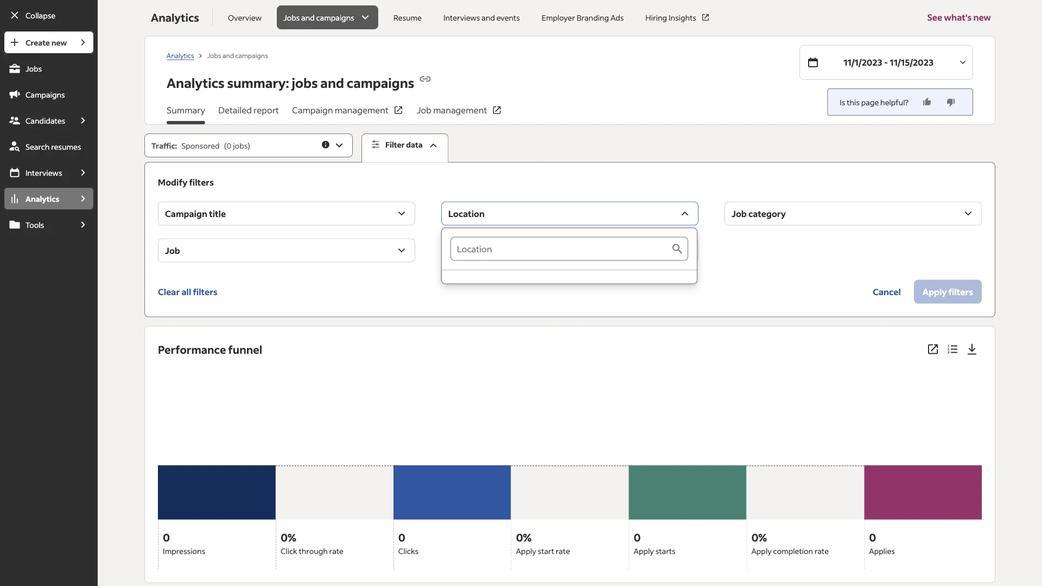 Task type: describe. For each thing, give the bounding box(es) containing it.
jobs and campaigns inside button
[[284, 12, 355, 22]]

funnel
[[228, 343, 262, 357]]

and inside button
[[302, 12, 315, 22]]

branding
[[577, 12, 610, 22]]

Location field
[[451, 237, 671, 261]]

create
[[26, 37, 50, 47]]

through
[[299, 547, 328, 556]]

0 for 0 apply starts
[[634, 531, 641, 545]]

candidates link
[[3, 109, 72, 133]]

is this page helpful?
[[841, 97, 909, 107]]

search
[[26, 142, 50, 152]]

campaign management link
[[292, 104, 404, 124]]

campaigns inside button
[[316, 12, 355, 22]]

completion
[[774, 547, 814, 556]]

detailed report
[[218, 105, 279, 116]]

title
[[209, 208, 226, 219]]

hiring insights
[[646, 12, 697, 22]]

2 apply completion rate image from the top
[[747, 466, 865, 520]]

campaign management
[[292, 105, 389, 116]]

interviews for interviews
[[26, 168, 62, 178]]

0 for 0 impressions
[[163, 531, 170, 545]]

overview
[[228, 12, 262, 22]]

employer branding ads link
[[536, 5, 631, 29]]

tools
[[26, 220, 44, 230]]

detailed
[[218, 105, 252, 116]]

table view image
[[947, 343, 960, 356]]

summary link
[[167, 104, 205, 124]]

0 vertical spatial filters
[[189, 177, 214, 188]]

filters inside "button"
[[193, 286, 218, 297]]

is
[[841, 97, 846, 107]]

interviews link
[[3, 161, 72, 185]]

starts
[[656, 547, 676, 556]]

location button
[[442, 202, 699, 226]]

0% apply completion rate
[[752, 531, 830, 556]]

location
[[449, 208, 485, 219]]

clicks
[[399, 547, 419, 556]]

jobs link
[[3, 56, 95, 80]]

impressions
[[163, 547, 206, 556]]

modify
[[158, 177, 188, 188]]

filter
[[386, 140, 405, 150]]

export as csv image
[[966, 343, 979, 356]]

location list box
[[442, 228, 698, 284]]

campaign title button
[[158, 202, 416, 226]]

click
[[281, 547, 298, 556]]

see
[[928, 12, 943, 23]]

employer
[[542, 12, 576, 22]]

performance
[[158, 343, 226, 357]]

start
[[538, 547, 555, 556]]

performance funnel
[[158, 343, 262, 357]]

)
[[248, 141, 250, 150]]

summary
[[167, 105, 205, 116]]

2 apply start rate image from the top
[[512, 466, 629, 520]]

collapse
[[26, 10, 56, 20]]

0% for 0% apply start rate
[[516, 531, 532, 545]]

campaign for campaign title
[[165, 208, 208, 219]]

hiring
[[646, 12, 668, 22]]

menu bar containing create new
[[0, 30, 98, 587]]

modify filters
[[158, 177, 214, 188]]

applies
[[870, 547, 896, 556]]

11/1/2023
[[844, 57, 883, 68]]

resumes
[[51, 142, 81, 152]]

search resumes
[[26, 142, 81, 152]]

rate for 0% apply completion rate
[[815, 547, 830, 556]]

ads
[[611, 12, 624, 22]]

-
[[885, 57, 889, 68]]

this page is not helpful image
[[946, 97, 957, 108]]

see what's new button
[[928, 0, 992, 36]]

summary:
[[227, 74, 289, 91]]

0 impressions
[[163, 531, 206, 556]]

view detailed report image
[[927, 343, 940, 356]]

job for job category
[[732, 208, 747, 219]]

campaigns
[[26, 90, 65, 99]]

0% for 0% apply completion rate
[[752, 531, 768, 545]]

0% click through rate
[[281, 531, 344, 556]]

job management
[[417, 105, 487, 116]]

employer branding ads
[[542, 12, 624, 22]]

clear all filters
[[158, 286, 218, 297]]

show shareable url image
[[419, 73, 432, 86]]

detailed report link
[[218, 104, 279, 124]]

campaigns link
[[3, 83, 95, 106]]

category
[[749, 208, 787, 219]]

all
[[182, 286, 191, 297]]

overview link
[[222, 5, 268, 29]]

new inside button
[[974, 12, 992, 23]]

clear all filters button
[[158, 280, 218, 304]]

cancel button
[[865, 280, 910, 304]]

job for job management
[[417, 105, 432, 116]]

what's
[[945, 12, 973, 23]]

cancel
[[874, 286, 902, 297]]

1 vertical spatial analytics link
[[3, 187, 72, 211]]



Task type: vqa. For each thing, say whether or not it's contained in the screenshot.
1st "Click through rate" Image
yes



Task type: locate. For each thing, give the bounding box(es) containing it.
interviews and events link
[[437, 5, 527, 29]]

0 horizontal spatial analytics link
[[3, 187, 72, 211]]

tools link
[[3, 213, 72, 237]]

0 vertical spatial analytics link
[[167, 51, 194, 60]]

filter data
[[386, 140, 423, 150]]

jobs
[[284, 12, 300, 22], [207, 51, 221, 59], [26, 64, 42, 73]]

0 vertical spatial interviews
[[444, 12, 480, 22]]

1 horizontal spatial job
[[417, 105, 432, 116]]

1 apply completion rate image from the top
[[747, 368, 865, 520]]

interviews left events
[[444, 12, 480, 22]]

jobs and campaigns button
[[277, 5, 379, 29]]

0 horizontal spatial interviews
[[26, 168, 62, 178]]

1 vertical spatial campaign
[[165, 208, 208, 219]]

0% inside 0% apply completion rate
[[752, 531, 768, 545]]

0 vertical spatial campaign
[[292, 105, 333, 116]]

0
[[227, 141, 232, 150], [163, 531, 170, 545], [399, 531, 406, 545], [634, 531, 641, 545], [870, 531, 877, 545]]

traffic:
[[152, 141, 177, 150]]

3 0% from the left
[[752, 531, 768, 545]]

job category button
[[725, 202, 983, 226]]

1 vertical spatial jobs
[[233, 141, 248, 150]]

analytics
[[151, 10, 199, 24], [167, 51, 194, 59], [167, 74, 225, 91], [26, 194, 59, 204]]

interviews and events
[[444, 12, 520, 22]]

campaign inside popup button
[[165, 208, 208, 219]]

jobs
[[292, 74, 318, 91], [233, 141, 248, 150]]

new right what's
[[974, 12, 992, 23]]

1 horizontal spatial new
[[974, 12, 992, 23]]

management for job management
[[434, 105, 487, 116]]

management
[[335, 105, 389, 116], [434, 105, 487, 116]]

candidates
[[26, 116, 65, 125]]

jobs and campaigns
[[284, 12, 355, 22], [207, 51, 268, 59]]

rate for 0% click through rate
[[329, 547, 344, 556]]

1 0% from the left
[[281, 531, 296, 545]]

clicks image
[[394, 368, 512, 520]]

apply left completion
[[752, 547, 772, 556]]

0 vertical spatial jobs and campaigns
[[284, 12, 355, 22]]

2 management from the left
[[434, 105, 487, 116]]

traffic: sponsored ( 0 jobs )
[[152, 141, 250, 150]]

apply for 0% apply start rate
[[516, 547, 537, 556]]

hiring insights link
[[640, 5, 718, 29]]

apply for 0 apply starts
[[634, 547, 655, 556]]

1 vertical spatial interviews
[[26, 168, 62, 178]]

apply left 'starts'
[[634, 547, 655, 556]]

1 horizontal spatial rate
[[556, 547, 571, 556]]

2 rate from the left
[[556, 547, 571, 556]]

interviews down search resumes link
[[26, 168, 62, 178]]

2 vertical spatial jobs
[[26, 64, 42, 73]]

2 0% from the left
[[516, 531, 532, 545]]

analytics link
[[167, 51, 194, 60], [3, 187, 72, 211]]

0 horizontal spatial job
[[165, 245, 180, 256]]

rate inside 0% apply start rate
[[556, 547, 571, 556]]

0 horizontal spatial campaign
[[165, 208, 208, 219]]

0 horizontal spatial 0%
[[281, 531, 296, 545]]

1 horizontal spatial interviews
[[444, 12, 480, 22]]

report
[[254, 105, 279, 116]]

1 click through rate image from the top
[[276, 368, 394, 520]]

1 vertical spatial filters
[[193, 286, 218, 297]]

interviews for interviews and events
[[444, 12, 480, 22]]

0 horizontal spatial jobs
[[233, 141, 248, 150]]

1 horizontal spatial analytics link
[[167, 51, 194, 60]]

11/15/2023
[[890, 57, 934, 68]]

0 vertical spatial jobs
[[292, 74, 318, 91]]

1 horizontal spatial jobs and campaigns
[[284, 12, 355, 22]]

job category
[[732, 208, 787, 219]]

apply inside 0% apply start rate
[[516, 547, 537, 556]]

this
[[848, 97, 860, 107]]

jobs right (
[[233, 141, 248, 150]]

create new
[[26, 37, 67, 47]]

2 click through rate image from the top
[[276, 466, 394, 520]]

job inside dropdown button
[[165, 245, 180, 256]]

campaign for campaign management
[[292, 105, 333, 116]]

0% apply start rate
[[516, 531, 571, 556]]

rate for 0% apply start rate
[[556, 547, 571, 556]]

search resumes link
[[3, 135, 95, 159]]

0% inside 0% click through rate
[[281, 531, 296, 545]]

0%
[[281, 531, 296, 545], [516, 531, 532, 545], [752, 531, 768, 545]]

2 vertical spatial campaigns
[[347, 74, 415, 91]]

apply
[[516, 547, 537, 556], [634, 547, 655, 556], [752, 547, 772, 556]]

0 clicks
[[399, 531, 419, 556]]

this page is helpful image
[[922, 97, 933, 108]]

1 vertical spatial jobs
[[207, 51, 221, 59]]

job button
[[158, 239, 416, 263]]

0 horizontal spatial management
[[335, 105, 389, 116]]

1 management from the left
[[335, 105, 389, 116]]

data
[[407, 140, 423, 150]]

apply start rate image
[[512, 368, 629, 520], [512, 466, 629, 520]]

0 vertical spatial new
[[974, 12, 992, 23]]

job management link
[[417, 104, 503, 124]]

rate right through
[[329, 547, 344, 556]]

1 apply from the left
[[516, 547, 537, 556]]

0 for 0 clicks
[[399, 531, 406, 545]]

apply for 0% apply completion rate
[[752, 547, 772, 556]]

0 for 0 applies
[[870, 531, 877, 545]]

0 horizontal spatial apply
[[516, 547, 537, 556]]

management for campaign management
[[335, 105, 389, 116]]

campaigns
[[316, 12, 355, 22], [235, 51, 268, 59], [347, 74, 415, 91]]

2 horizontal spatial job
[[732, 208, 747, 219]]

2 vertical spatial job
[[165, 245, 180, 256]]

this filters data based on the type of traffic a job received, not the sponsored status of the job itself. some jobs may receive both sponsored and organic traffic. combined view shows all traffic. image
[[321, 140, 331, 150]]

0 inside the 0 applies
[[870, 531, 877, 545]]

filters right modify on the left
[[189, 177, 214, 188]]

new right create
[[51, 37, 67, 47]]

campaign
[[292, 105, 333, 116], [165, 208, 208, 219]]

see what's new
[[928, 12, 992, 23]]

management inside job management link
[[434, 105, 487, 116]]

filter data button
[[362, 134, 449, 163]]

analytics summary: jobs and campaigns
[[167, 74, 415, 91]]

rate right start
[[556, 547, 571, 556]]

0 inside 0 impressions
[[163, 531, 170, 545]]

2 apply from the left
[[634, 547, 655, 556]]

resume
[[394, 12, 422, 22]]

job inside popup button
[[732, 208, 747, 219]]

events
[[497, 12, 520, 22]]

1 rate from the left
[[329, 547, 344, 556]]

2 horizontal spatial apply
[[752, 547, 772, 556]]

0% for 0% click through rate
[[281, 531, 296, 545]]

campaign down the analytics summary: jobs and campaigns
[[292, 105, 333, 116]]

collapse button
[[3, 3, 95, 27]]

11/1/2023 - 11/15/2023
[[844, 57, 934, 68]]

campaign title
[[165, 208, 226, 219]]

1 horizontal spatial jobs
[[292, 74, 318, 91]]

apply completion rate image
[[747, 368, 865, 520], [747, 466, 865, 520]]

0 inside 0 apply starts
[[634, 531, 641, 545]]

applies image
[[865, 368, 983, 520]]

jobs inside button
[[284, 12, 300, 22]]

1 horizontal spatial campaign
[[292, 105, 333, 116]]

click through rate image
[[276, 368, 394, 520], [276, 466, 394, 520]]

2 horizontal spatial jobs
[[284, 12, 300, 22]]

page
[[862, 97, 880, 107]]

0 vertical spatial jobs
[[284, 12, 300, 22]]

0 horizontal spatial jobs and campaigns
[[207, 51, 268, 59]]

1 horizontal spatial apply
[[634, 547, 655, 556]]

0 horizontal spatial new
[[51, 37, 67, 47]]

1 vertical spatial new
[[51, 37, 67, 47]]

rate inside 0% click through rate
[[329, 547, 344, 556]]

0 apply starts
[[634, 531, 676, 556]]

1 vertical spatial campaigns
[[235, 51, 268, 59]]

apply left start
[[516, 547, 537, 556]]

management inside campaign management link
[[335, 105, 389, 116]]

impressions image
[[158, 368, 276, 520]]

filters right all
[[193, 286, 218, 297]]

clear
[[158, 286, 180, 297]]

apply starts image
[[629, 368, 747, 520]]

3 apply from the left
[[752, 547, 772, 556]]

3 rate from the left
[[815, 547, 830, 556]]

0 horizontal spatial rate
[[329, 547, 344, 556]]

1 horizontal spatial 0%
[[516, 531, 532, 545]]

job down show shareable url image at the top left of page
[[417, 105, 432, 116]]

0 inside 0 clicks
[[399, 531, 406, 545]]

1 horizontal spatial jobs
[[207, 51, 221, 59]]

sponsored
[[182, 141, 220, 150]]

0 horizontal spatial jobs
[[26, 64, 42, 73]]

rate inside 0% apply completion rate
[[815, 547, 830, 556]]

jobs up campaign management
[[292, 74, 318, 91]]

create new link
[[3, 30, 72, 54]]

apply inside 0 apply starts
[[634, 547, 655, 556]]

rate right completion
[[815, 547, 830, 556]]

menu bar
[[0, 30, 98, 587]]

1 vertical spatial job
[[732, 208, 747, 219]]

2 horizontal spatial rate
[[815, 547, 830, 556]]

0 vertical spatial campaigns
[[316, 12, 355, 22]]

helpful?
[[881, 97, 909, 107]]

1 apply start rate image from the top
[[512, 368, 629, 520]]

resume link
[[387, 5, 429, 29]]

new
[[974, 12, 992, 23], [51, 37, 67, 47]]

(
[[224, 141, 227, 150]]

job up clear
[[165, 245, 180, 256]]

filters
[[189, 177, 214, 188], [193, 286, 218, 297]]

0% inside 0% apply start rate
[[516, 531, 532, 545]]

0 applies
[[870, 531, 896, 556]]

job left category
[[732, 208, 747, 219]]

insights
[[669, 12, 697, 22]]

0 vertical spatial job
[[417, 105, 432, 116]]

campaign left title
[[165, 208, 208, 219]]

apply inside 0% apply completion rate
[[752, 547, 772, 556]]

1 horizontal spatial management
[[434, 105, 487, 116]]

1 vertical spatial jobs and campaigns
[[207, 51, 268, 59]]

2 horizontal spatial 0%
[[752, 531, 768, 545]]



